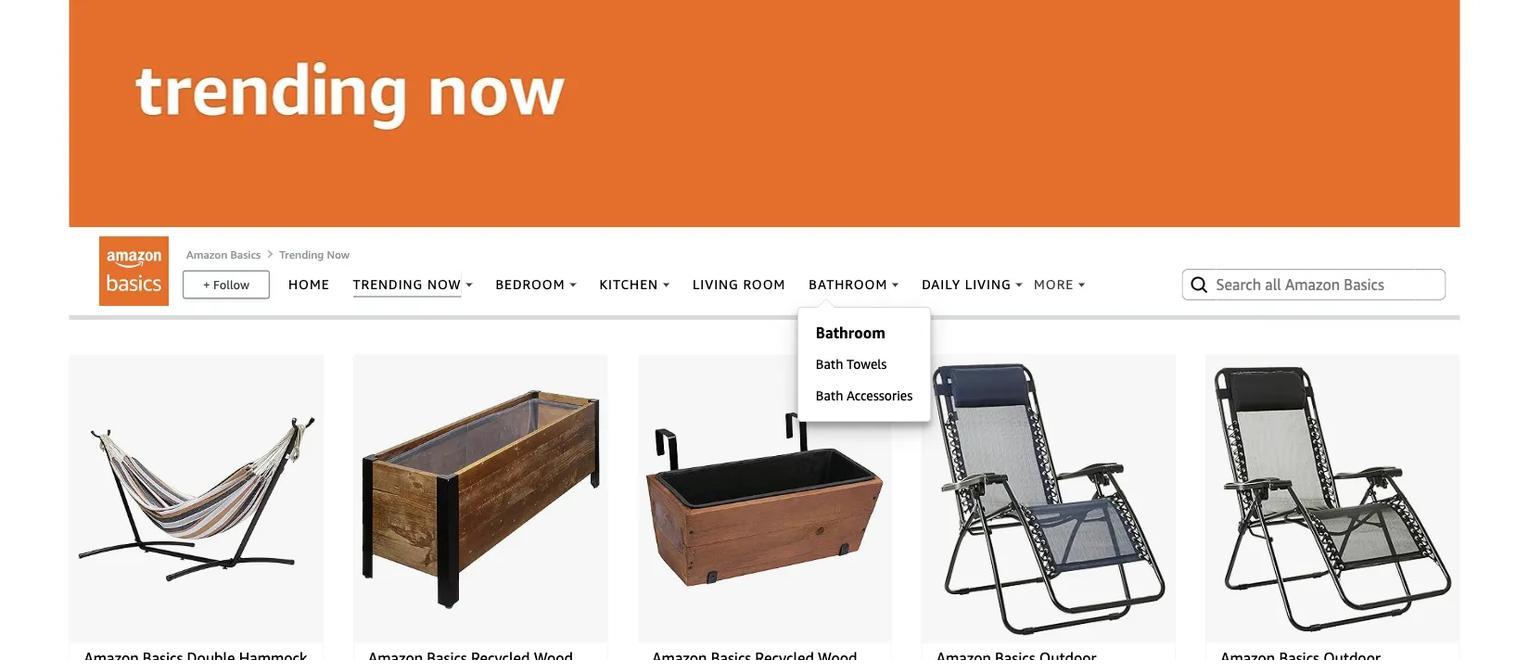 Task type: describe. For each thing, give the bounding box(es) containing it.
trending now link
[[279, 247, 350, 260]]

amazon
[[186, 247, 228, 260]]

+
[[203, 277, 210, 291]]

+ follow
[[203, 277, 250, 291]]

amazon basics outdoor textilene adjustable zero gravity folding reclining lounge chair with pillow, 26", navy blue image
[[932, 363, 1166, 636]]

+ follow button
[[184, 272, 269, 298]]

basics
[[230, 247, 261, 260]]

amazon basics outdoor textilene adjustable zero gravity folding reclining lounge chair with pillow, 26", black image
[[1214, 363, 1452, 636]]

amazon basics link
[[186, 247, 261, 260]]

amazon basics double hammock with 9-foot space saving steel stand and carrying case, 400 lb capacity, 46.01 x 118 x 39.37 in, multi color, 50.39"l x 9.64"w image
[[77, 363, 315, 636]]



Task type: vqa. For each thing, say whether or not it's contained in the screenshot.
'Trending Now' link
yes



Task type: locate. For each thing, give the bounding box(es) containing it.
amazon basics logo image
[[99, 237, 169, 306]]

amazon basics
[[186, 247, 261, 260]]

amazon basics recycled wood rectangular garden planter, brown, 37 x 13 x 15 inch (lxwxh) image
[[362, 363, 599, 636]]

trending now
[[279, 247, 350, 260]]

amazon basics recycled wood deck rectangular hanging planter, 2-pack, brown, classic, rustic, 18.9" x 7.87" x 7.5" image
[[646, 363, 884, 636]]

Search all Amazon Basics search field
[[1216, 269, 1416, 300]]

now
[[327, 247, 350, 260]]

follow
[[213, 277, 250, 291]]

search image
[[1189, 273, 1211, 296]]

trending
[[279, 247, 324, 260]]



